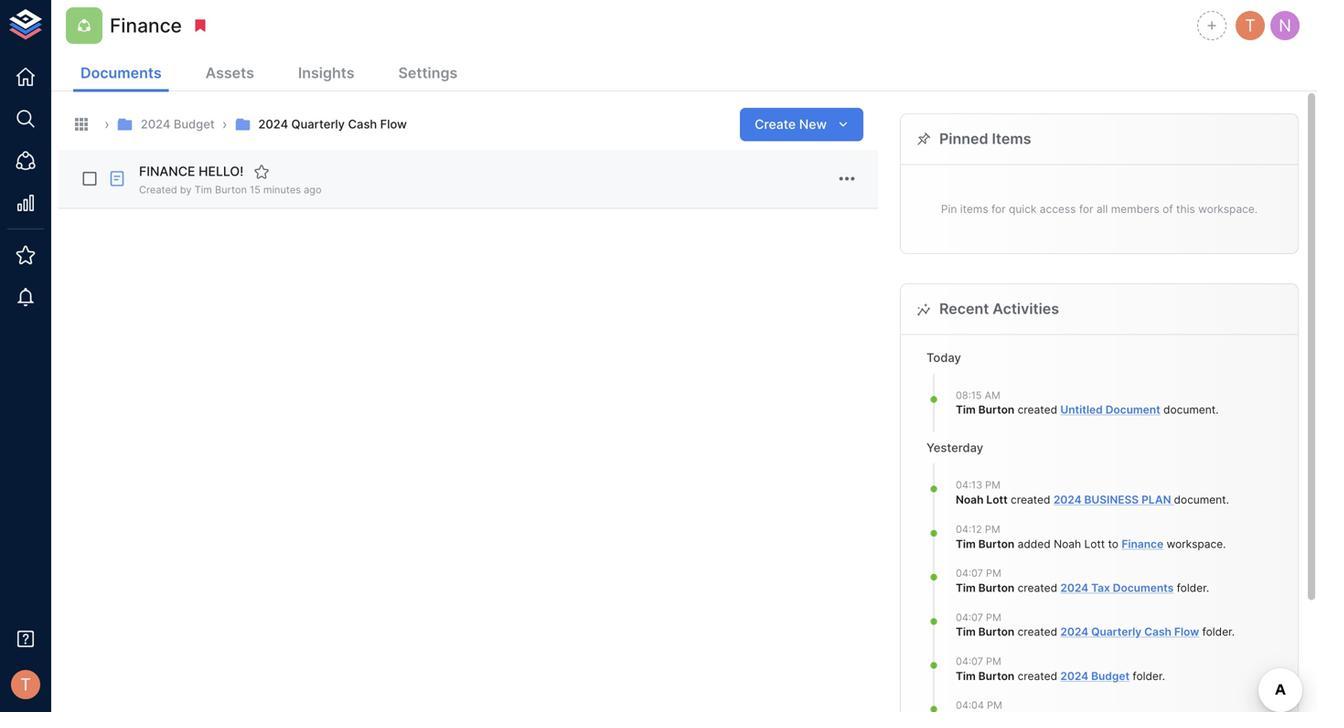 Task type: describe. For each thing, give the bounding box(es) containing it.
all
[[1096, 202, 1108, 216]]

finance inside 04:12 pm tim burton added noah lott to finance workspace .
[[1122, 538, 1163, 551]]

flow inside 04:07 pm tim burton created 2024 quarterly cash flow folder .
[[1174, 626, 1199, 639]]

cash inside 04:07 pm tim burton created 2024 quarterly cash flow folder .
[[1144, 626, 1171, 639]]

. inside 04:07 pm tim burton created 2024 budget folder .
[[1162, 670, 1165, 683]]

am
[[985, 389, 1000, 401]]

this
[[1176, 202, 1195, 216]]

folder inside 04:07 pm tim burton created 2024 budget folder .
[[1133, 670, 1162, 683]]

tim for ago
[[194, 184, 212, 196]]

08:15
[[956, 389, 982, 401]]

burton for quarterly
[[978, 626, 1014, 639]]

workspace
[[1167, 538, 1223, 551]]

2024 for 2024 business plan
[[1053, 493, 1082, 507]]

remove bookmark image
[[192, 17, 208, 34]]

2024 for 2024 tax documents
[[1060, 582, 1088, 595]]

tim for lott
[[956, 538, 976, 551]]

create new
[[755, 116, 827, 132]]

pm for 2024 business plan
[[985, 479, 1001, 491]]

burton for lott
[[978, 538, 1014, 551]]

untitled
[[1060, 404, 1103, 417]]

0 vertical spatial quarterly
[[291, 117, 345, 131]]

finance link
[[1122, 538, 1163, 551]]

folder inside the "04:07 pm tim burton created 2024 tax documents folder ."
[[1177, 582, 1206, 595]]

workspace.
[[1198, 202, 1258, 216]]

pinned
[[939, 130, 988, 148]]

create
[[755, 116, 796, 132]]

pinned items
[[939, 130, 1031, 148]]

n
[[1279, 15, 1291, 36]]

added
[[1018, 538, 1051, 551]]

of
[[1163, 202, 1173, 216]]

lott inside 04:13 pm noah lott created 2024 business plan document .
[[986, 493, 1008, 507]]

0 horizontal spatial budget
[[174, 117, 215, 131]]

minutes
[[263, 184, 301, 196]]

15
[[250, 184, 260, 196]]

quarterly inside 04:07 pm tim burton created 2024 quarterly cash flow folder .
[[1091, 626, 1142, 639]]

n button
[[1268, 8, 1302, 43]]

. inside 08:15 am tim burton created untitled document document .
[[1216, 404, 1219, 417]]

plan
[[1141, 493, 1171, 507]]

burton for tax
[[978, 582, 1014, 595]]

create new button
[[740, 108, 863, 141]]

created for 2024 business plan
[[1011, 493, 1050, 507]]

2024 business plan link
[[1053, 493, 1174, 507]]

burton for budget
[[978, 670, 1014, 683]]

pm for 2024 quarterly cash flow
[[986, 612, 1001, 624]]

2024 quarterly cash flow
[[258, 117, 407, 131]]

insights link
[[291, 57, 362, 92]]

1 › from the left
[[104, 115, 110, 133]]

document inside 08:15 am tim burton created untitled document document .
[[1163, 404, 1216, 417]]

settings link
[[391, 57, 465, 92]]

pm for 2024 tax documents
[[986, 568, 1001, 579]]

created for 2024 quarterly cash flow
[[1018, 626, 1057, 639]]

0 horizontal spatial 2024 budget link
[[117, 116, 215, 133]]

04:12 pm tim burton added noah lott to finance workspace .
[[956, 523, 1226, 551]]

2 for from the left
[[1079, 202, 1093, 216]]

04:13
[[956, 479, 982, 491]]

access
[[1040, 202, 1076, 216]]

insights
[[298, 64, 354, 82]]

documents link
[[73, 57, 169, 92]]

new
[[799, 116, 827, 132]]

items
[[960, 202, 988, 216]]

finance hello!
[[139, 164, 243, 179]]

folder inside 04:07 pm tim burton created 2024 quarterly cash flow folder .
[[1202, 626, 1232, 639]]

1 vertical spatial t button
[[5, 665, 46, 705]]

pm for 2024 budget
[[986, 656, 1001, 668]]

. inside 04:07 pm tim burton created 2024 quarterly cash flow folder .
[[1232, 626, 1235, 639]]

04:07 for 2024 budget
[[956, 656, 983, 668]]

1 vertical spatial 2024 budget link
[[1060, 670, 1130, 683]]



Task type: vqa. For each thing, say whether or not it's contained in the screenshot.
pm inside the 04:07 pm tim burton created 2024 quarterly cash flow folder .
yes



Task type: locate. For each thing, give the bounding box(es) containing it.
1 vertical spatial finance
[[1122, 538, 1163, 551]]

budget
[[174, 117, 215, 131], [1091, 670, 1130, 683]]

flow down workspace
[[1174, 626, 1199, 639]]

folder right the 2024 quarterly cash flow link
[[1202, 626, 1232, 639]]

quarterly
[[291, 117, 345, 131], [1091, 626, 1142, 639]]

2 › from the left
[[222, 115, 227, 133]]

0 vertical spatial documents
[[80, 64, 162, 82]]

04:07 for 2024 tax documents
[[956, 568, 983, 579]]

items
[[992, 130, 1031, 148]]

burton inside 04:12 pm tim burton added noah lott to finance workspace .
[[978, 538, 1014, 551]]

08:15 am tim burton created untitled document document .
[[956, 389, 1219, 417]]

pm
[[985, 479, 1001, 491], [985, 523, 1000, 535], [986, 568, 1001, 579], [986, 612, 1001, 624], [986, 656, 1001, 668], [987, 700, 1002, 712]]

1 vertical spatial quarterly
[[1091, 626, 1142, 639]]

flow
[[380, 117, 407, 131], [1174, 626, 1199, 639]]

1 vertical spatial lott
[[1084, 538, 1105, 551]]

04:07 inside 04:07 pm tim burton created 2024 quarterly cash flow folder .
[[956, 612, 983, 624]]

finance left remove bookmark icon
[[110, 14, 182, 37]]

today
[[926, 351, 961, 365]]

0 vertical spatial 04:07
[[956, 568, 983, 579]]

hello!
[[199, 164, 243, 179]]

2024 inside 04:13 pm noah lott created 2024 business plan document .
[[1053, 493, 1082, 507]]

noah
[[956, 493, 984, 507], [1054, 538, 1081, 551]]

yesterday
[[926, 441, 983, 455]]

document
[[1105, 404, 1160, 417]]

› down documents link
[[104, 115, 110, 133]]

0 horizontal spatial t button
[[5, 665, 46, 705]]

burton inside 04:07 pm tim burton created 2024 budget folder .
[[978, 670, 1014, 683]]

2024 budget link
[[117, 116, 215, 133], [1060, 670, 1130, 683]]

for left quick at the top right
[[991, 202, 1006, 216]]

0 vertical spatial noah
[[956, 493, 984, 507]]

04:07
[[956, 568, 983, 579], [956, 612, 983, 624], [956, 656, 983, 668]]

t for the right t button
[[1245, 15, 1256, 36]]

04:13 pm noah lott created 2024 business plan document .
[[956, 479, 1229, 507]]

tim inside 08:15 am tim burton created untitled document document .
[[956, 404, 976, 417]]

0 horizontal spatial finance
[[110, 14, 182, 37]]

burton inside 08:15 am tim burton created untitled document document .
[[978, 404, 1014, 417]]

business
[[1084, 493, 1139, 507]]

tim inside 04:12 pm tim burton added noah lott to finance workspace .
[[956, 538, 976, 551]]

0 vertical spatial finance
[[110, 14, 182, 37]]

tim for budget
[[956, 670, 976, 683]]

folder
[[1177, 582, 1206, 595], [1202, 626, 1232, 639], [1133, 670, 1162, 683]]

burton inside 04:07 pm tim burton created 2024 quarterly cash flow folder .
[[978, 626, 1014, 639]]

0 vertical spatial t
[[1245, 15, 1256, 36]]

1 vertical spatial flow
[[1174, 626, 1199, 639]]

recent activities
[[939, 300, 1059, 318]]

t
[[1245, 15, 1256, 36], [20, 675, 31, 695]]

tim inside the "04:07 pm tim burton created 2024 tax documents folder ."
[[956, 582, 976, 595]]

settings
[[398, 64, 458, 82]]

0 vertical spatial folder
[[1177, 582, 1206, 595]]

2024 up 04:07 pm tim burton created 2024 budget folder .
[[1060, 626, 1088, 639]]

1 vertical spatial t
[[20, 675, 31, 695]]

lott
[[986, 493, 1008, 507], [1084, 538, 1105, 551]]

tim inside 04:07 pm tim burton created 2024 budget folder .
[[956, 670, 976, 683]]

0 horizontal spatial flow
[[380, 117, 407, 131]]

finance
[[110, 14, 182, 37], [1122, 538, 1163, 551]]

created inside 08:15 am tim burton created untitled document document .
[[1018, 404, 1057, 417]]

created down 04:07 pm tim burton created 2024 quarterly cash flow folder .
[[1018, 670, 1057, 683]]

› right 2024 budget
[[222, 115, 227, 133]]

1 vertical spatial folder
[[1202, 626, 1232, 639]]

1 04:07 from the top
[[956, 568, 983, 579]]

1 for from the left
[[991, 202, 1006, 216]]

pm inside 04:13 pm noah lott created 2024 business plan document .
[[985, 479, 1001, 491]]

untitled document link
[[1060, 404, 1160, 417]]

favorite image
[[254, 164, 270, 180]]

created inside 04:07 pm tim burton created 2024 quarterly cash flow folder .
[[1018, 626, 1057, 639]]

0 vertical spatial lott
[[986, 493, 1008, 507]]

1 horizontal spatial budget
[[1091, 670, 1130, 683]]

0 horizontal spatial lott
[[986, 493, 1008, 507]]

finance right the "to" at right bottom
[[1122, 538, 1163, 551]]

2 vertical spatial 04:07
[[956, 656, 983, 668]]

created for untitled document
[[1018, 404, 1057, 417]]

2024 left 'tax'
[[1060, 582, 1088, 595]]

quarterly down 2024 tax documents link
[[1091, 626, 1142, 639]]

folder down workspace
[[1177, 582, 1206, 595]]

1 vertical spatial documents
[[1113, 582, 1174, 595]]

created by tim burton 15 minutes ago
[[139, 184, 322, 196]]

documents up 2024 budget
[[80, 64, 162, 82]]

budget down the 2024 quarterly cash flow link
[[1091, 670, 1130, 683]]

. inside 04:12 pm tim burton added noah lott to finance workspace .
[[1223, 538, 1226, 551]]

2024 for 2024 budget
[[1060, 670, 1088, 683]]

tax
[[1091, 582, 1110, 595]]

1 horizontal spatial for
[[1079, 202, 1093, 216]]

1 vertical spatial document
[[1174, 493, 1226, 507]]

1 vertical spatial noah
[[1054, 538, 1081, 551]]

0 horizontal spatial quarterly
[[291, 117, 345, 131]]

04:07 pm tim burton created 2024 budget folder .
[[956, 656, 1165, 683]]

tim for tax
[[956, 582, 976, 595]]

by
[[180, 184, 192, 196]]

04:07 pm tim burton created 2024 tax documents folder .
[[956, 568, 1209, 595]]

04:07 inside the "04:07 pm tim burton created 2024 tax documents folder ."
[[956, 568, 983, 579]]

0 horizontal spatial cash
[[348, 117, 377, 131]]

1 horizontal spatial finance
[[1122, 538, 1163, 551]]

tim for document
[[956, 404, 976, 417]]

for left all
[[1079, 202, 1093, 216]]

1 horizontal spatial flow
[[1174, 626, 1199, 639]]

1 vertical spatial 04:07
[[956, 612, 983, 624]]

04:12
[[956, 523, 982, 535]]

2024 tax documents link
[[1060, 582, 1174, 595]]

t button
[[1233, 8, 1268, 43], [5, 665, 46, 705]]

1 horizontal spatial 2024 budget link
[[1060, 670, 1130, 683]]

2024
[[141, 117, 170, 131], [258, 117, 288, 131], [1053, 493, 1082, 507], [1060, 582, 1088, 595], [1060, 626, 1088, 639], [1060, 670, 1088, 683]]

2024 budget link down 04:07 pm tim burton created 2024 quarterly cash flow folder .
[[1060, 670, 1130, 683]]

for
[[991, 202, 1006, 216], [1079, 202, 1093, 216]]

04:04
[[956, 700, 984, 712]]

created
[[139, 184, 177, 196]]

created for 2024 tax documents
[[1018, 582, 1057, 595]]

cash down insights link
[[348, 117, 377, 131]]

budget up finance hello!
[[174, 117, 215, 131]]

2024 quarterly cash flow link
[[1060, 626, 1199, 639]]

3 04:07 from the top
[[956, 656, 983, 668]]

2024 budget link up finance
[[117, 116, 215, 133]]

created inside 04:07 pm tim burton created 2024 budget folder .
[[1018, 670, 1057, 683]]

noah inside 04:12 pm tim burton added noah lott to finance workspace .
[[1054, 538, 1081, 551]]

created down added
[[1018, 582, 1057, 595]]

2024 up favorite image
[[258, 117, 288, 131]]

created inside the "04:07 pm tim burton created 2024 tax documents folder ."
[[1018, 582, 1057, 595]]

1 horizontal spatial noah
[[1054, 538, 1081, 551]]

1 horizontal spatial lott
[[1084, 538, 1105, 551]]

recent
[[939, 300, 989, 318]]

assets link
[[198, 57, 261, 92]]

burton for ago
[[215, 184, 247, 196]]

folder down the 2024 quarterly cash flow link
[[1133, 670, 1162, 683]]

flow down settings link
[[380, 117, 407, 131]]

pm inside 04:07 pm tim burton created 2024 quarterly cash flow folder .
[[986, 612, 1001, 624]]

2024 up 04:12 pm tim burton added noah lott to finance workspace .
[[1053, 493, 1082, 507]]

0 horizontal spatial t
[[20, 675, 31, 695]]

noah inside 04:13 pm noah lott created 2024 business plan document .
[[956, 493, 984, 507]]

created for 2024 budget
[[1018, 670, 1057, 683]]

budget inside 04:07 pm tim burton created 2024 budget folder .
[[1091, 670, 1130, 683]]

tim inside 04:07 pm tim burton created 2024 quarterly cash flow folder .
[[956, 626, 976, 639]]

document
[[1163, 404, 1216, 417], [1174, 493, 1226, 507]]

0 vertical spatial t button
[[1233, 8, 1268, 43]]

cash down 2024 tax documents link
[[1144, 626, 1171, 639]]

2 04:07 from the top
[[956, 612, 983, 624]]

1 horizontal spatial documents
[[1113, 582, 1174, 595]]

document right document
[[1163, 404, 1216, 417]]

burton
[[215, 184, 247, 196], [978, 404, 1014, 417], [978, 538, 1014, 551], [978, 582, 1014, 595], [978, 626, 1014, 639], [978, 670, 1014, 683]]

activities
[[993, 300, 1059, 318]]

. inside the "04:07 pm tim burton created 2024 tax documents folder ."
[[1206, 582, 1209, 595]]

.
[[1216, 404, 1219, 417], [1226, 493, 1229, 507], [1223, 538, 1226, 551], [1206, 582, 1209, 595], [1232, 626, 1235, 639], [1162, 670, 1165, 683]]

t for the bottom t button
[[20, 675, 31, 695]]

2024 inside the "04:07 pm tim burton created 2024 tax documents folder ."
[[1060, 582, 1088, 595]]

1 horizontal spatial quarterly
[[1091, 626, 1142, 639]]

0 horizontal spatial noah
[[956, 493, 984, 507]]

to
[[1108, 538, 1119, 551]]

2 vertical spatial folder
[[1133, 670, 1162, 683]]

0 horizontal spatial documents
[[80, 64, 162, 82]]

0 horizontal spatial for
[[991, 202, 1006, 216]]

ago
[[304, 184, 322, 196]]

quarterly down insights link
[[291, 117, 345, 131]]

1 vertical spatial budget
[[1091, 670, 1130, 683]]

document right plan
[[1174, 493, 1226, 507]]

document inside 04:13 pm noah lott created 2024 business plan document .
[[1174, 493, 1226, 507]]

documents inside the "04:07 pm tim burton created 2024 tax documents folder ."
[[1113, 582, 1174, 595]]

1 horizontal spatial ›
[[222, 115, 227, 133]]

›
[[104, 115, 110, 133], [222, 115, 227, 133]]

. inside 04:13 pm noah lott created 2024 business plan document .
[[1226, 493, 1229, 507]]

noah down 04:13
[[956, 493, 984, 507]]

members
[[1111, 202, 1159, 216]]

0 vertical spatial cash
[[348, 117, 377, 131]]

created up 04:07 pm tim burton created 2024 budget folder .
[[1018, 626, 1057, 639]]

pm inside 04:12 pm tim burton added noah lott to finance workspace .
[[985, 523, 1000, 535]]

documents
[[80, 64, 162, 82], [1113, 582, 1174, 595]]

2024 down 04:07 pm tim burton created 2024 quarterly cash flow folder .
[[1060, 670, 1088, 683]]

lott inside 04:12 pm tim burton added noah lott to finance workspace .
[[1084, 538, 1105, 551]]

2024 for 2024 quarterly cash flow
[[1060, 626, 1088, 639]]

04:07 for 2024 quarterly cash flow
[[956, 612, 983, 624]]

2024 inside 04:07 pm tim burton created 2024 quarterly cash flow folder .
[[1060, 626, 1088, 639]]

04:04 pm
[[956, 700, 1002, 712]]

04:07 pm tim burton created 2024 quarterly cash flow folder .
[[956, 612, 1235, 639]]

pin
[[941, 202, 957, 216]]

quick
[[1009, 202, 1037, 216]]

0 vertical spatial budget
[[174, 117, 215, 131]]

created inside 04:13 pm noah lott created 2024 business plan document .
[[1011, 493, 1050, 507]]

0 vertical spatial 2024 budget link
[[117, 116, 215, 133]]

documents right 'tax'
[[1113, 582, 1174, 595]]

assets
[[205, 64, 254, 82]]

tim
[[194, 184, 212, 196], [956, 404, 976, 417], [956, 538, 976, 551], [956, 582, 976, 595], [956, 626, 976, 639], [956, 670, 976, 683]]

2024 up finance
[[141, 117, 170, 131]]

04:07 inside 04:07 pm tim burton created 2024 budget folder .
[[956, 656, 983, 668]]

2024 budget
[[141, 117, 215, 131]]

pm inside 04:07 pm tim burton created 2024 budget folder .
[[986, 656, 1001, 668]]

noah right added
[[1054, 538, 1081, 551]]

0 vertical spatial flow
[[380, 117, 407, 131]]

0 horizontal spatial ›
[[104, 115, 110, 133]]

1 vertical spatial cash
[[1144, 626, 1171, 639]]

finance
[[139, 164, 195, 179]]

tim for quarterly
[[956, 626, 976, 639]]

1 horizontal spatial t
[[1245, 15, 1256, 36]]

created left untitled
[[1018, 404, 1057, 417]]

1 horizontal spatial t button
[[1233, 8, 1268, 43]]

created up added
[[1011, 493, 1050, 507]]

cash
[[348, 117, 377, 131], [1144, 626, 1171, 639]]

created
[[1018, 404, 1057, 417], [1011, 493, 1050, 507], [1018, 582, 1057, 595], [1018, 626, 1057, 639], [1018, 670, 1057, 683]]

burton for document
[[978, 404, 1014, 417]]

pin items for quick access for all members of this workspace.
[[941, 202, 1258, 216]]

pm inside the "04:07 pm tim burton created 2024 tax documents folder ."
[[986, 568, 1001, 579]]

0 vertical spatial document
[[1163, 404, 1216, 417]]

burton inside the "04:07 pm tim burton created 2024 tax documents folder ."
[[978, 582, 1014, 595]]

1 horizontal spatial cash
[[1144, 626, 1171, 639]]

2024 inside 04:07 pm tim burton created 2024 budget folder .
[[1060, 670, 1088, 683]]



